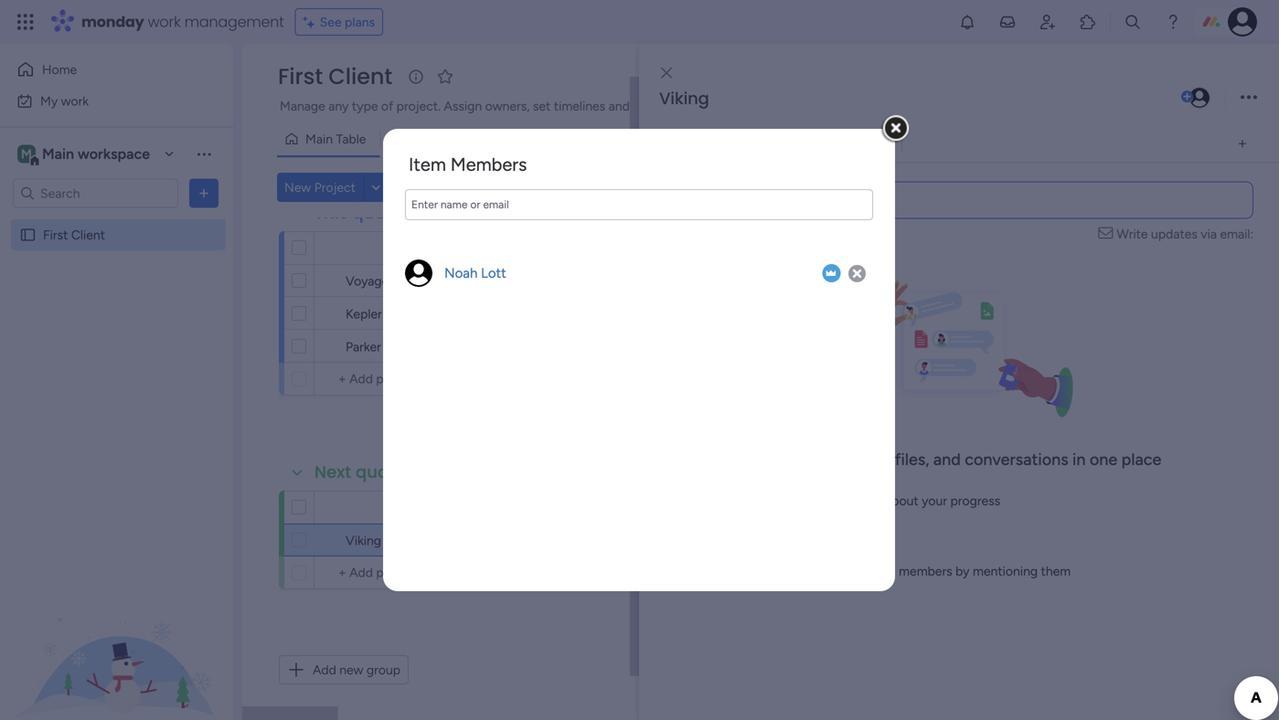Task type: describe. For each thing, give the bounding box(es) containing it.
manage
[[280, 98, 326, 114]]

select product image
[[16, 13, 35, 31]]

my
[[40, 93, 58, 109]]

filter button
[[575, 173, 661, 202]]

attach relevant files
[[779, 529, 894, 544]]

parker
[[346, 339, 381, 355]]

project
[[779, 98, 820, 114]]

new
[[285, 180, 311, 195]]

write
[[1117, 226, 1149, 242]]

work for my
[[61, 93, 89, 109]]

them
[[1042, 564, 1072, 579]]

kepler
[[346, 306, 382, 322]]

via
[[1202, 226, 1218, 242]]

manage any type of project. assign owners, set timelines and keep track of where your project stands. button
[[277, 95, 892, 117]]

voyager
[[346, 274, 393, 289]]

team for members
[[867, 564, 896, 579]]

specific
[[819, 564, 864, 579]]

main workspace
[[42, 145, 150, 163]]

person
[[519, 180, 558, 195]]

this
[[315, 201, 348, 225]]

mentioning
[[973, 564, 1039, 579]]

one
[[1090, 450, 1118, 470]]

group
[[367, 663, 401, 678]]

1 horizontal spatial and
[[934, 450, 961, 470]]

main for main workspace
[[42, 145, 74, 163]]

first client inside the first client list box
[[43, 227, 105, 243]]

notify specific team members by mentioning them
[[779, 564, 1072, 579]]

monday work management
[[81, 11, 284, 32]]

table
[[336, 131, 366, 147]]

item members
[[409, 154, 527, 176]]

v2 search image
[[412, 177, 425, 198]]

item
[[409, 154, 446, 176]]

notify
[[779, 564, 816, 579]]

monday
[[81, 11, 144, 32]]

progress
[[951, 494, 1001, 509]]

search everything image
[[1124, 13, 1143, 31]]

attach
[[779, 529, 818, 544]]

1 of from the left
[[381, 98, 394, 114]]

your right keep
[[792, 450, 825, 470]]

your inside button
[[750, 98, 776, 114]]

public board image
[[19, 226, 37, 244]]

new project button
[[277, 173, 363, 202]]

add view image
[[391, 132, 398, 146]]

assign
[[444, 98, 482, 114]]

new
[[340, 663, 364, 678]]

add to favorites image
[[437, 67, 455, 86]]

This quarter field
[[310, 201, 420, 225]]

next quarter
[[315, 461, 418, 484]]

first inside list box
[[43, 227, 68, 243]]

see plans
[[320, 14, 375, 30]]

by
[[956, 564, 970, 579]]

your up the attach relevant files
[[825, 494, 850, 509]]

lott
[[481, 265, 507, 282]]

activity log
[[819, 136, 888, 152]]

new project
[[285, 180, 356, 195]]

project
[[314, 180, 356, 195]]

plans
[[345, 14, 375, 30]]

main for main table
[[306, 131, 333, 147]]

see
[[320, 14, 342, 30]]

my work button
[[11, 86, 197, 116]]

filter
[[604, 180, 633, 195]]

main table button
[[277, 124, 380, 154]]

Next quarter field
[[310, 461, 423, 485]]

Search field
[[425, 175, 480, 200]]

where
[[711, 98, 747, 114]]

and inside manage any type of project. assign owners, set timelines and keep track of where your project stands. button
[[609, 98, 630, 114]]

lottie animation image
[[0, 536, 233, 721]]

First Client field
[[274, 61, 397, 92]]

Search in workspace field
[[38, 183, 153, 204]]

management
[[185, 11, 284, 32]]

add view image
[[1240, 137, 1247, 151]]

lottie animation element
[[0, 536, 233, 721]]

keep your content, files, and conversations in one place
[[750, 450, 1162, 470]]

updates
[[1152, 226, 1198, 242]]



Task type: vqa. For each thing, say whether or not it's contained in the screenshot.
by
yes



Task type: locate. For each thing, give the bounding box(es) containing it.
1 horizontal spatial viking
[[660, 87, 710, 110]]

0 horizontal spatial noah lott image
[[1188, 86, 1212, 110]]

quarter right next
[[356, 461, 418, 484]]

in
[[1073, 450, 1086, 470]]

angle down image
[[372, 181, 381, 194]]

first up manage
[[278, 61, 323, 92]]

1 horizontal spatial of
[[696, 98, 708, 114]]

0 horizontal spatial client
[[71, 227, 105, 243]]

main left table
[[306, 131, 333, 147]]

activity log button
[[805, 129, 902, 159]]

invite members image
[[1039, 13, 1058, 31]]

work right my
[[61, 93, 89, 109]]

this quarter
[[315, 201, 415, 225]]

my work
[[40, 93, 89, 109]]

workspace image
[[17, 144, 36, 164]]

timelines
[[554, 98, 606, 114]]

viking down close image
[[660, 87, 710, 110]]

files,
[[896, 450, 930, 470]]

files
[[870, 529, 894, 544]]

quarter for next quarter
[[356, 461, 418, 484]]

of
[[381, 98, 394, 114], [696, 98, 708, 114]]

keep
[[633, 98, 661, 114]]

viking down next quarter field at the left bottom
[[346, 533, 382, 549]]

1 vertical spatial work
[[61, 93, 89, 109]]

team for about
[[853, 494, 883, 509]]

first client right 'public board' icon
[[43, 227, 105, 243]]

2 of from the left
[[696, 98, 708, 114]]

1 vertical spatial and
[[934, 450, 961, 470]]

person button
[[490, 173, 569, 202]]

owners,
[[486, 98, 530, 114]]

client inside the first client list box
[[71, 227, 105, 243]]

0 horizontal spatial of
[[381, 98, 394, 114]]

0 horizontal spatial first client
[[43, 227, 105, 243]]

main right workspace image
[[42, 145, 74, 163]]

quarter inside field
[[356, 461, 418, 484]]

add
[[313, 663, 336, 678]]

main inside button
[[306, 131, 333, 147]]

client up type
[[329, 61, 393, 92]]

help image
[[1165, 13, 1183, 31]]

noah lott link
[[445, 265, 507, 282]]

1 horizontal spatial main
[[306, 131, 333, 147]]

notifications image
[[959, 13, 977, 31]]

Viking field
[[655, 87, 1178, 111]]

1 horizontal spatial first
[[278, 61, 323, 92]]

work
[[148, 11, 181, 32], [61, 93, 89, 109]]

1 vertical spatial client
[[71, 227, 105, 243]]

main
[[306, 131, 333, 147], [42, 145, 74, 163]]

activity
[[819, 136, 863, 152]]

first client
[[278, 61, 393, 92], [43, 227, 105, 243]]

type
[[352, 98, 378, 114]]

first client list box
[[0, 216, 233, 498]]

Enter name or email text field
[[405, 189, 874, 220]]

0 vertical spatial work
[[148, 11, 181, 32]]

members
[[451, 154, 527, 176]]

see plans button
[[295, 8, 383, 36]]

main inside workspace selection element
[[42, 145, 74, 163]]

1 vertical spatial viking
[[346, 533, 382, 549]]

set
[[533, 98, 551, 114]]

0 horizontal spatial first
[[43, 227, 68, 243]]

and right "files," at the right bottom of page
[[934, 450, 961, 470]]

inbox image
[[999, 13, 1017, 31]]

show board description image
[[406, 68, 427, 86]]

0 horizontal spatial main
[[42, 145, 74, 163]]

noah lott image
[[1229, 7, 1258, 37], [1188, 86, 1212, 110]]

envelope o image
[[1099, 225, 1117, 244]]

quarter inside field
[[353, 201, 415, 225]]

1 vertical spatial first client
[[43, 227, 105, 243]]

viking
[[660, 87, 710, 110], [346, 533, 382, 549]]

home
[[42, 62, 77, 77]]

0 horizontal spatial and
[[609, 98, 630, 114]]

1 vertical spatial first
[[43, 227, 68, 243]]

track
[[664, 98, 693, 114]]

1 horizontal spatial work
[[148, 11, 181, 32]]

stands.
[[823, 98, 864, 114]]

relevant
[[821, 529, 867, 544]]

0 vertical spatial viking
[[660, 87, 710, 110]]

1 vertical spatial team
[[867, 564, 896, 579]]

conversations
[[965, 450, 1069, 470]]

update
[[779, 494, 822, 509]]

team left the about
[[853, 494, 883, 509]]

team down files
[[867, 564, 896, 579]]

quarter down angle down image on the top
[[353, 201, 415, 225]]

of right track
[[696, 98, 708, 114]]

noah lott
[[445, 265, 507, 282]]

0 vertical spatial first
[[278, 61, 323, 92]]

content,
[[829, 450, 891, 470]]

quarter
[[353, 201, 415, 225], [356, 461, 418, 484]]

viking inside "field"
[[660, 87, 710, 110]]

0 horizontal spatial viking
[[346, 533, 382, 549]]

home button
[[11, 55, 197, 84]]

add new group button
[[279, 656, 409, 685]]

keep
[[750, 450, 788, 470]]

first client up any
[[278, 61, 393, 92]]

0 vertical spatial quarter
[[353, 201, 415, 225]]

1 vertical spatial noah lott image
[[1188, 86, 1212, 110]]

quarter for this quarter
[[353, 201, 415, 225]]

and left "keep"
[[609, 98, 630, 114]]

0 vertical spatial team
[[853, 494, 883, 509]]

1 horizontal spatial client
[[329, 61, 393, 92]]

close image
[[661, 67, 672, 80]]

noah
[[445, 265, 478, 282]]

your right the where
[[750, 98, 776, 114]]

apps image
[[1080, 13, 1098, 31]]

0 vertical spatial noah lott image
[[1229, 7, 1258, 37]]

1 vertical spatial quarter
[[356, 461, 418, 484]]

client down search in workspace 'field'
[[71, 227, 105, 243]]

0 horizontal spatial work
[[61, 93, 89, 109]]

first right 'public board' icon
[[43, 227, 68, 243]]

your
[[750, 98, 776, 114], [792, 450, 825, 470], [825, 494, 850, 509], [922, 494, 948, 509]]

members
[[899, 564, 953, 579]]

add new group
[[313, 663, 401, 678]]

workspace selection element
[[17, 143, 153, 167]]

your right the about
[[922, 494, 948, 509]]

any
[[329, 98, 349, 114]]

write updates via email:
[[1117, 226, 1254, 242]]

0 vertical spatial and
[[609, 98, 630, 114]]

1 horizontal spatial noah lott image
[[1229, 7, 1258, 37]]

client
[[329, 61, 393, 92], [71, 227, 105, 243]]

m
[[21, 146, 32, 162]]

None text field
[[405, 189, 874, 220]]

of right type
[[381, 98, 394, 114]]

1 horizontal spatial first client
[[278, 61, 393, 92]]

workspace
[[78, 145, 150, 163]]

team
[[853, 494, 883, 509], [867, 564, 896, 579]]

next
[[315, 461, 351, 484]]

email:
[[1221, 226, 1254, 242]]

work right monday
[[148, 11, 181, 32]]

option
[[0, 219, 233, 222]]

0 vertical spatial first client
[[278, 61, 393, 92]]

project.
[[397, 98, 441, 114]]

first
[[278, 61, 323, 92], [43, 227, 68, 243]]

update your team about your progress
[[779, 494, 1001, 509]]

and
[[609, 98, 630, 114], [934, 450, 961, 470]]

main table
[[306, 131, 366, 147]]

log
[[867, 136, 888, 152]]

place
[[1122, 450, 1162, 470]]

0 vertical spatial client
[[329, 61, 393, 92]]

work for monday
[[148, 11, 181, 32]]

manage any type of project. assign owners, set timelines and keep track of where your project stands.
[[280, 98, 864, 114]]

work inside button
[[61, 93, 89, 109]]

about
[[886, 494, 919, 509]]



